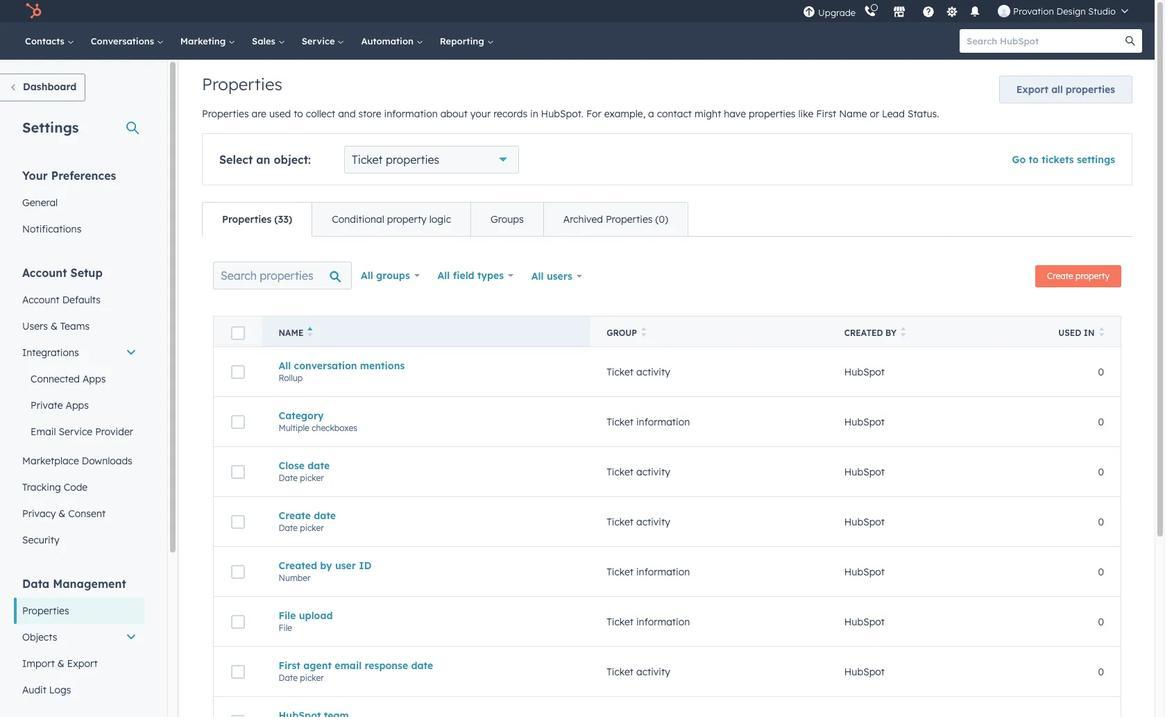 Task type: vqa. For each thing, say whether or not it's contained in the screenshot.
Create deal button
no



Task type: locate. For each thing, give the bounding box(es) containing it.
1 horizontal spatial to
[[1029, 153, 1039, 166]]

apps for connected apps
[[83, 373, 106, 385]]

created by
[[845, 328, 897, 338]]

2 horizontal spatial properties
[[1066, 83, 1116, 96]]

1 horizontal spatial export
[[1017, 83, 1049, 96]]

0 vertical spatial account
[[22, 266, 67, 280]]

3 hubspot from the top
[[845, 465, 885, 478]]

1 vertical spatial properties
[[749, 108, 796, 120]]

press to sort. element inside group button
[[641, 327, 647, 339]]

1 horizontal spatial properties
[[749, 108, 796, 120]]

sales
[[252, 35, 278, 47]]

2 0 from the top
[[1098, 415, 1104, 428]]

date right the response
[[411, 659, 433, 672]]

0 horizontal spatial created
[[279, 559, 317, 572]]

1 0 from the top
[[1098, 365, 1104, 378]]

created inside button
[[845, 328, 883, 338]]

records
[[494, 108, 528, 120]]

4 0 from the top
[[1098, 515, 1104, 528]]

press to sort. element inside used in button
[[1099, 327, 1104, 339]]

0 horizontal spatial name
[[279, 328, 304, 338]]

date inside create date date picker
[[314, 509, 336, 522]]

activity for all conversation mentions
[[637, 365, 670, 378]]

press to sort. image inside created by button
[[901, 327, 906, 337]]

apps down connected apps link
[[66, 399, 89, 412]]

1 vertical spatial first
[[279, 659, 300, 672]]

3 ticket activity from the top
[[607, 515, 670, 528]]

properties right the all
[[1066, 83, 1116, 96]]

0 vertical spatial property
[[387, 213, 427, 226]]

service right sales link
[[302, 35, 338, 47]]

1 vertical spatial apps
[[66, 399, 89, 412]]

file left the upload
[[279, 609, 296, 622]]

0 vertical spatial by
[[886, 328, 897, 338]]

& right privacy
[[59, 507, 66, 520]]

3 date from the top
[[279, 672, 298, 683]]

objects button
[[14, 624, 145, 650]]

1 date from the top
[[279, 472, 298, 483]]

james peterson image
[[998, 5, 1011, 17]]

0 vertical spatial apps
[[83, 373, 106, 385]]

press to sort. element right in
[[1099, 327, 1104, 339]]

0 vertical spatial properties
[[1066, 83, 1116, 96]]

1 activity from the top
[[637, 365, 670, 378]]

name
[[839, 108, 867, 120], [279, 328, 304, 338]]

to right used
[[294, 108, 303, 120]]

information for category
[[637, 415, 690, 428]]

created inside created by user id number
[[279, 559, 317, 572]]

0 vertical spatial file
[[279, 609, 296, 622]]

your
[[22, 169, 48, 183]]

name button
[[262, 316, 590, 347]]

hubspot
[[845, 365, 885, 378], [845, 415, 885, 428], [845, 465, 885, 478], [845, 515, 885, 528], [845, 565, 885, 578], [845, 615, 885, 628], [845, 665, 885, 678]]

properties up objects
[[22, 605, 69, 617]]

first inside first agent email response date date picker
[[279, 659, 300, 672]]

date down file upload file
[[279, 672, 298, 683]]

0 for create date
[[1098, 515, 1104, 528]]

import & export
[[22, 657, 98, 670]]

1 vertical spatial service
[[59, 426, 92, 438]]

information for file upload
[[637, 615, 690, 628]]

date inside create date date picker
[[279, 522, 298, 533]]

0 vertical spatial date
[[308, 459, 330, 472]]

properties up conditional property logic
[[386, 153, 440, 167]]

picker inside create date date picker
[[300, 522, 324, 533]]

all left groups
[[361, 269, 373, 282]]

1 press to sort. image from the left
[[901, 327, 906, 337]]

1 horizontal spatial created
[[845, 328, 883, 338]]

checkboxes
[[312, 422, 357, 433]]

marketing link
[[172, 22, 244, 60]]

upgrade
[[819, 7, 856, 18]]

2 horizontal spatial press to sort. element
[[1099, 327, 1104, 339]]

marketplace
[[22, 455, 79, 467]]

& right users
[[51, 320, 58, 333]]

5 0 from the top
[[1098, 565, 1104, 578]]

press to sort. image right created by at the right of the page
[[901, 327, 906, 337]]

1 vertical spatial by
[[320, 559, 332, 572]]

hubspot image
[[25, 3, 42, 19]]

2 press to sort. image from the left
[[1099, 327, 1104, 337]]

name left ascending sort. press to sort descending. element
[[279, 328, 304, 338]]

0 horizontal spatial property
[[387, 213, 427, 226]]

apps
[[83, 373, 106, 385], [66, 399, 89, 412]]

0 vertical spatial &
[[51, 320, 58, 333]]

settings
[[22, 119, 79, 136]]

6 0 from the top
[[1098, 615, 1104, 628]]

mentions
[[360, 359, 405, 372]]

import
[[22, 657, 55, 670]]

are
[[252, 108, 267, 120]]

3 press to sort. element from the left
[[1099, 327, 1104, 339]]

by inside button
[[886, 328, 897, 338]]

email service provider
[[31, 426, 133, 438]]

date down close date date picker
[[314, 509, 336, 522]]

by
[[886, 328, 897, 338], [320, 559, 332, 572]]

hubspot for file upload
[[845, 615, 885, 628]]

picker inside close date date picker
[[300, 472, 324, 483]]

1 horizontal spatial by
[[886, 328, 897, 338]]

2 vertical spatial properties
[[386, 153, 440, 167]]

upload
[[299, 609, 333, 622]]

name left the or
[[839, 108, 867, 120]]

0 vertical spatial name
[[839, 108, 867, 120]]

all for all field types
[[438, 269, 450, 282]]

& for consent
[[59, 507, 66, 520]]

properties are used to collect and store information about your records in hubspot. for example, a contact might have properties like first name or lead status.
[[202, 108, 940, 120]]

ticket properties
[[352, 153, 440, 167]]

date inside close date date picker
[[308, 459, 330, 472]]

first left agent
[[279, 659, 300, 672]]

1 press to sort. element from the left
[[641, 327, 647, 339]]

2 ticket activity from the top
[[607, 465, 670, 478]]

ticket for file upload
[[607, 615, 634, 628]]

2 vertical spatial date
[[411, 659, 433, 672]]

create inside create property button
[[1048, 271, 1074, 281]]

go
[[1012, 153, 1026, 166]]

1 vertical spatial export
[[67, 657, 98, 670]]

all left the field
[[438, 269, 450, 282]]

activity for create date
[[637, 515, 670, 528]]

management
[[53, 577, 126, 591]]

account up users
[[22, 294, 60, 306]]

connected
[[31, 373, 80, 385]]

press to sort. element for created by
[[901, 327, 906, 339]]

date up number at bottom
[[279, 522, 298, 533]]

consent
[[68, 507, 106, 520]]

1 vertical spatial account
[[22, 294, 60, 306]]

press to sort. element right created by at the right of the page
[[901, 327, 906, 339]]

1 vertical spatial property
[[1076, 271, 1110, 281]]

4 activity from the top
[[637, 665, 670, 678]]

2 press to sort. element from the left
[[901, 327, 906, 339]]

press to sort. image right in
[[1099, 327, 1104, 337]]

properties
[[202, 74, 282, 94], [202, 108, 249, 120], [222, 213, 272, 226], [606, 213, 653, 226], [22, 605, 69, 617]]

picker up created by user id number
[[300, 522, 324, 533]]

account defaults
[[22, 294, 101, 306]]

lead
[[882, 108, 905, 120]]

7 0 from the top
[[1098, 665, 1104, 678]]

reporting link
[[432, 22, 502, 60]]

users
[[22, 320, 48, 333]]

0 horizontal spatial first
[[279, 659, 300, 672]]

marketplace downloads link
[[14, 448, 145, 474]]

0 horizontal spatial by
[[320, 559, 332, 572]]

category multiple checkboxes
[[279, 409, 357, 433]]

object:
[[274, 153, 311, 167]]

property up in
[[1076, 271, 1110, 281]]

picker for close
[[300, 472, 324, 483]]

0 horizontal spatial press to sort. image
[[901, 327, 906, 337]]

all up rollup
[[279, 359, 291, 372]]

code
[[64, 481, 88, 494]]

0 vertical spatial service
[[302, 35, 338, 47]]

help image
[[923, 6, 935, 19]]

2 vertical spatial &
[[57, 657, 64, 670]]

3 activity from the top
[[637, 515, 670, 528]]

account for account setup
[[22, 266, 67, 280]]

property for create
[[1076, 271, 1110, 281]]

first right like
[[817, 108, 837, 120]]

1 vertical spatial &
[[59, 507, 66, 520]]

marketing
[[180, 35, 228, 47]]

export left the all
[[1017, 83, 1049, 96]]

apps down integrations button
[[83, 373, 106, 385]]

created for created by user id number
[[279, 559, 317, 572]]

date down close
[[279, 472, 298, 483]]

1 vertical spatial created
[[279, 559, 317, 572]]

marketplaces image
[[893, 6, 906, 19]]

all inside popup button
[[438, 269, 450, 282]]

1 vertical spatial create
[[279, 509, 311, 522]]

2 hubspot from the top
[[845, 415, 885, 428]]

logic
[[429, 213, 451, 226]]

(33)
[[274, 213, 292, 226]]

press to sort. element right group
[[641, 327, 647, 339]]

0 vertical spatial picker
[[300, 472, 324, 483]]

hubspot for close date
[[845, 465, 885, 478]]

conditional property logic
[[332, 213, 451, 226]]

provation design studio button
[[990, 0, 1137, 22]]

press to sort. image inside used in button
[[1099, 327, 1104, 337]]

tab panel
[[202, 236, 1133, 717]]

email service provider link
[[14, 419, 145, 445]]

0 vertical spatial created
[[845, 328, 883, 338]]

data management element
[[14, 576, 145, 703]]

name inside button
[[279, 328, 304, 338]]

1 horizontal spatial first
[[817, 108, 837, 120]]

properties left (0)
[[606, 213, 653, 226]]

(0)
[[656, 213, 669, 226]]

used
[[1059, 328, 1082, 338]]

create up used
[[1048, 271, 1074, 281]]

1 account from the top
[[22, 266, 67, 280]]

1 vertical spatial ticket information
[[607, 565, 690, 578]]

0 vertical spatial ticket information
[[607, 415, 690, 428]]

property inside tab list
[[387, 213, 427, 226]]

service down private apps link
[[59, 426, 92, 438]]

tab list
[[202, 202, 689, 237]]

6 hubspot from the top
[[845, 615, 885, 628]]

information for created by user id
[[637, 565, 690, 578]]

1 vertical spatial name
[[279, 328, 304, 338]]

create date button
[[279, 509, 573, 522]]

all conversation mentions button
[[279, 359, 573, 372]]

1 horizontal spatial property
[[1076, 271, 1110, 281]]

date
[[279, 472, 298, 483], [279, 522, 298, 533], [279, 672, 298, 683]]

& for teams
[[51, 320, 58, 333]]

4 hubspot from the top
[[845, 515, 885, 528]]

press to sort. element inside created by button
[[901, 327, 906, 339]]

0 horizontal spatial create
[[279, 509, 311, 522]]

date right close
[[308, 459, 330, 472]]

1 hubspot from the top
[[845, 365, 885, 378]]

account setup element
[[14, 265, 145, 553]]

hubspot for category
[[845, 415, 885, 428]]

2 picker from the top
[[300, 522, 324, 533]]

property inside button
[[1076, 271, 1110, 281]]

create inside create date date picker
[[279, 509, 311, 522]]

2 activity from the top
[[637, 465, 670, 478]]

0 horizontal spatial press to sort. element
[[641, 327, 647, 339]]

1 horizontal spatial press to sort. element
[[901, 327, 906, 339]]

1 horizontal spatial press to sort. image
[[1099, 327, 1104, 337]]

export inside export all properties button
[[1017, 83, 1049, 96]]

2 vertical spatial ticket information
[[607, 615, 690, 628]]

or
[[870, 108, 880, 120]]

0 horizontal spatial service
[[59, 426, 92, 438]]

ticket for category
[[607, 415, 634, 428]]

ticket activity for close date
[[607, 465, 670, 478]]

connected apps
[[31, 373, 106, 385]]

reporting
[[440, 35, 487, 47]]

3 ticket information from the top
[[607, 615, 690, 628]]

1 vertical spatial file
[[279, 622, 292, 633]]

preferences
[[51, 169, 116, 183]]

account up account defaults
[[22, 266, 67, 280]]

your preferences
[[22, 169, 116, 183]]

search button
[[1119, 29, 1143, 53]]

category button
[[279, 409, 573, 422]]

2 vertical spatial date
[[279, 672, 298, 683]]

5 hubspot from the top
[[845, 565, 885, 578]]

file upload button
[[279, 609, 573, 622]]

2 ticket information from the top
[[607, 565, 690, 578]]

0 vertical spatial date
[[279, 472, 298, 483]]

tab panel containing all groups
[[202, 236, 1133, 717]]

automation
[[361, 35, 416, 47]]

picker down agent
[[300, 672, 324, 683]]

1 ticket information from the top
[[607, 415, 690, 428]]

press to sort. element for group
[[641, 327, 647, 339]]

by inside created by user id number
[[320, 559, 332, 572]]

search image
[[1126, 36, 1136, 46]]

date inside first agent email response date date picker
[[411, 659, 433, 672]]

1 vertical spatial picker
[[300, 522, 324, 533]]

ticket information for file upload
[[607, 615, 690, 628]]

& inside data management element
[[57, 657, 64, 670]]

account for account defaults
[[22, 294, 60, 306]]

properties left like
[[749, 108, 796, 120]]

4 ticket activity from the top
[[607, 665, 670, 678]]

menu
[[802, 0, 1138, 22]]

2 date from the top
[[279, 522, 298, 533]]

marketplaces button
[[885, 0, 914, 22]]

date inside close date date picker
[[279, 472, 298, 483]]

2 file from the top
[[279, 622, 292, 633]]

all left users
[[532, 270, 544, 283]]

hubspot link
[[17, 3, 52, 19]]

created
[[845, 328, 883, 338], [279, 559, 317, 572]]

groups
[[491, 213, 524, 226]]

export up audit logs link
[[67, 657, 98, 670]]

1 horizontal spatial create
[[1048, 271, 1074, 281]]

id
[[359, 559, 372, 572]]

3 0 from the top
[[1098, 465, 1104, 478]]

2 vertical spatial picker
[[300, 672, 324, 683]]

property left logic
[[387, 213, 427, 226]]

1 vertical spatial date
[[279, 522, 298, 533]]

ticket information
[[607, 415, 690, 428], [607, 565, 690, 578], [607, 615, 690, 628]]

1 ticket activity from the top
[[607, 365, 670, 378]]

create down close date date picker
[[279, 509, 311, 522]]

0 vertical spatial create
[[1048, 271, 1074, 281]]

2 account from the top
[[22, 294, 60, 306]]

1 vertical spatial date
[[314, 509, 336, 522]]

created for created by
[[845, 328, 883, 338]]

1 picker from the top
[[300, 472, 324, 483]]

0 horizontal spatial export
[[67, 657, 98, 670]]

create
[[1048, 271, 1074, 281], [279, 509, 311, 522]]

press to sort. element
[[641, 327, 647, 339], [901, 327, 906, 339], [1099, 327, 1104, 339]]

file down number at bottom
[[279, 622, 292, 633]]

& right import
[[57, 657, 64, 670]]

0 horizontal spatial properties
[[386, 153, 440, 167]]

conversations
[[91, 35, 157, 47]]

picker down close
[[300, 472, 324, 483]]

first agent email response date date picker
[[279, 659, 433, 683]]

0 vertical spatial export
[[1017, 83, 1049, 96]]

date for create
[[279, 522, 298, 533]]

press to sort. image
[[901, 327, 906, 337], [1099, 327, 1104, 337]]

0 horizontal spatial to
[[294, 108, 303, 120]]

date inside first agent email response date date picker
[[279, 672, 298, 683]]

to right go
[[1029, 153, 1039, 166]]

apps for private apps
[[66, 399, 89, 412]]

studio
[[1089, 6, 1116, 17]]

settings image
[[946, 6, 958, 18]]

3 picker from the top
[[300, 672, 324, 683]]

all conversation mentions rollup
[[279, 359, 405, 383]]

& for export
[[57, 657, 64, 670]]

7 hubspot from the top
[[845, 665, 885, 678]]

menu containing provation design studio
[[802, 0, 1138, 22]]

service
[[302, 35, 338, 47], [59, 426, 92, 438]]

have
[[724, 108, 746, 120]]



Task type: describe. For each thing, give the bounding box(es) containing it.
1 file from the top
[[279, 609, 296, 622]]

create property
[[1048, 271, 1110, 281]]

in
[[1084, 328, 1095, 338]]

about
[[441, 108, 468, 120]]

date for create date
[[314, 509, 336, 522]]

property for conditional
[[387, 213, 427, 226]]

logs
[[49, 684, 71, 696]]

ticket information for category
[[607, 415, 690, 428]]

go to tickets settings
[[1012, 153, 1116, 166]]

properties link
[[14, 598, 145, 624]]

1 horizontal spatial name
[[839, 108, 867, 120]]

ticket activity for create date
[[607, 515, 670, 528]]

picker for create
[[300, 522, 324, 533]]

export all properties button
[[1000, 76, 1133, 103]]

like
[[799, 108, 814, 120]]

all groups
[[361, 269, 410, 282]]

conversation
[[294, 359, 357, 372]]

notifications button
[[964, 0, 987, 22]]

0 for category
[[1098, 415, 1104, 428]]

and
[[338, 108, 356, 120]]

your preferences element
[[14, 168, 145, 242]]

close
[[279, 459, 305, 472]]

ascending sort. press to sort descending. element
[[308, 327, 313, 339]]

all field types
[[438, 269, 504, 282]]

objects
[[22, 631, 57, 644]]

0 for first agent email response date
[[1098, 665, 1104, 678]]

ticket for all conversation mentions
[[607, 365, 634, 378]]

email
[[31, 426, 56, 438]]

a
[[648, 108, 654, 120]]

all for all groups
[[361, 269, 373, 282]]

calling icon image
[[864, 6, 877, 18]]

1 vertical spatial to
[[1029, 153, 1039, 166]]

all groups button
[[352, 262, 429, 289]]

archived
[[563, 213, 603, 226]]

your
[[470, 108, 491, 120]]

dashboard link
[[0, 74, 86, 101]]

Search search field
[[213, 262, 352, 289]]

notifications link
[[14, 216, 145, 242]]

date for close
[[279, 472, 298, 483]]

properties left are
[[202, 108, 249, 120]]

go to tickets settings button
[[1012, 153, 1116, 166]]

close date date picker
[[279, 459, 330, 483]]

group
[[607, 328, 637, 338]]

tab list containing properties (33)
[[202, 202, 689, 237]]

properties inside 'link'
[[22, 605, 69, 617]]

properties inside button
[[1066, 83, 1116, 96]]

types
[[478, 269, 504, 282]]

all users
[[532, 270, 573, 283]]

ticket for first agent email response date
[[607, 665, 634, 678]]

create property button
[[1036, 265, 1122, 287]]

settings
[[1077, 153, 1116, 166]]

used in button
[[1038, 316, 1121, 347]]

conditional property logic link
[[312, 203, 471, 236]]

press to sort. image for used in
[[1099, 327, 1104, 337]]

response
[[365, 659, 408, 672]]

0 vertical spatial to
[[294, 108, 303, 120]]

properties inside 'link'
[[606, 213, 653, 226]]

groups
[[376, 269, 410, 282]]

general link
[[14, 190, 145, 216]]

service inside 'link'
[[59, 426, 92, 438]]

marketplace downloads
[[22, 455, 132, 467]]

conversations link
[[82, 22, 172, 60]]

users
[[547, 270, 573, 283]]

setup
[[70, 266, 103, 280]]

import & export link
[[14, 650, 145, 677]]

provation design studio
[[1014, 6, 1116, 17]]

activity for first agent email response date
[[637, 665, 670, 678]]

downloads
[[82, 455, 132, 467]]

hubspot for all conversation mentions
[[845, 365, 885, 378]]

tracking
[[22, 481, 61, 494]]

groups link
[[471, 203, 543, 236]]

data
[[22, 577, 49, 591]]

upgrade image
[[803, 6, 816, 18]]

activity for close date
[[637, 465, 670, 478]]

press to sort. image for created by
[[901, 327, 906, 337]]

ticket activity for first agent email response date
[[607, 665, 670, 678]]

ticket information for created by user id
[[607, 565, 690, 578]]

notifications image
[[969, 6, 982, 19]]

account setup
[[22, 266, 103, 280]]

Search HubSpot search field
[[960, 29, 1130, 53]]

tickets
[[1042, 153, 1074, 166]]

press to sort. image
[[641, 327, 647, 337]]

archived properties (0) link
[[543, 203, 688, 236]]

0 for created by user id
[[1098, 565, 1104, 578]]

hubspot for create date
[[845, 515, 885, 528]]

contact
[[657, 108, 692, 120]]

all inside all conversation mentions rollup
[[279, 359, 291, 372]]

by for created by
[[886, 328, 897, 338]]

example,
[[604, 108, 646, 120]]

hubspot.
[[541, 108, 584, 120]]

1 horizontal spatial service
[[302, 35, 338, 47]]

email
[[335, 659, 362, 672]]

date for close date
[[308, 459, 330, 472]]

picker inside first agent email response date date picker
[[300, 672, 324, 683]]

all users button
[[523, 262, 591, 291]]

ticket for close date
[[607, 465, 634, 478]]

press to sort. element for used in
[[1099, 327, 1104, 339]]

calling icon button
[[859, 2, 882, 20]]

store
[[359, 108, 382, 120]]

create for property
[[1048, 271, 1074, 281]]

service link
[[293, 22, 353, 60]]

contacts link
[[17, 22, 82, 60]]

tracking code link
[[14, 474, 145, 501]]

ticket for created by user id
[[607, 565, 634, 578]]

might
[[695, 108, 721, 120]]

status.
[[908, 108, 940, 120]]

provider
[[95, 426, 133, 438]]

help button
[[917, 0, 941, 22]]

private
[[31, 399, 63, 412]]

by for created by user id number
[[320, 559, 332, 572]]

sales link
[[244, 22, 293, 60]]

hubspot for first agent email response date
[[845, 665, 885, 678]]

design
[[1057, 6, 1086, 17]]

properties inside "popup button"
[[386, 153, 440, 167]]

ascending sort. press to sort descending. image
[[308, 327, 313, 337]]

ticket inside ticket properties "popup button"
[[352, 153, 383, 167]]

properties left (33)
[[222, 213, 272, 226]]

integrations button
[[14, 339, 145, 366]]

hubspot for created by user id
[[845, 565, 885, 578]]

created by button
[[828, 316, 1038, 347]]

category
[[279, 409, 324, 422]]

field
[[453, 269, 475, 282]]

properties (33)
[[222, 213, 292, 226]]

0 vertical spatial first
[[817, 108, 837, 120]]

privacy & consent link
[[14, 501, 145, 527]]

create for date
[[279, 509, 311, 522]]

contacts
[[25, 35, 67, 47]]

properties up are
[[202, 74, 282, 94]]

export inside the import & export link
[[67, 657, 98, 670]]

all field types button
[[429, 262, 523, 289]]

audit logs
[[22, 684, 71, 696]]

all for all users
[[532, 270, 544, 283]]

0 for file upload
[[1098, 615, 1104, 628]]

privacy & consent
[[22, 507, 106, 520]]

audit
[[22, 684, 46, 696]]

for
[[587, 108, 602, 120]]

ticket activity for all conversation mentions
[[607, 365, 670, 378]]

0 for all conversation mentions
[[1098, 365, 1104, 378]]

0 for close date
[[1098, 465, 1104, 478]]

ticket for create date
[[607, 515, 634, 528]]



